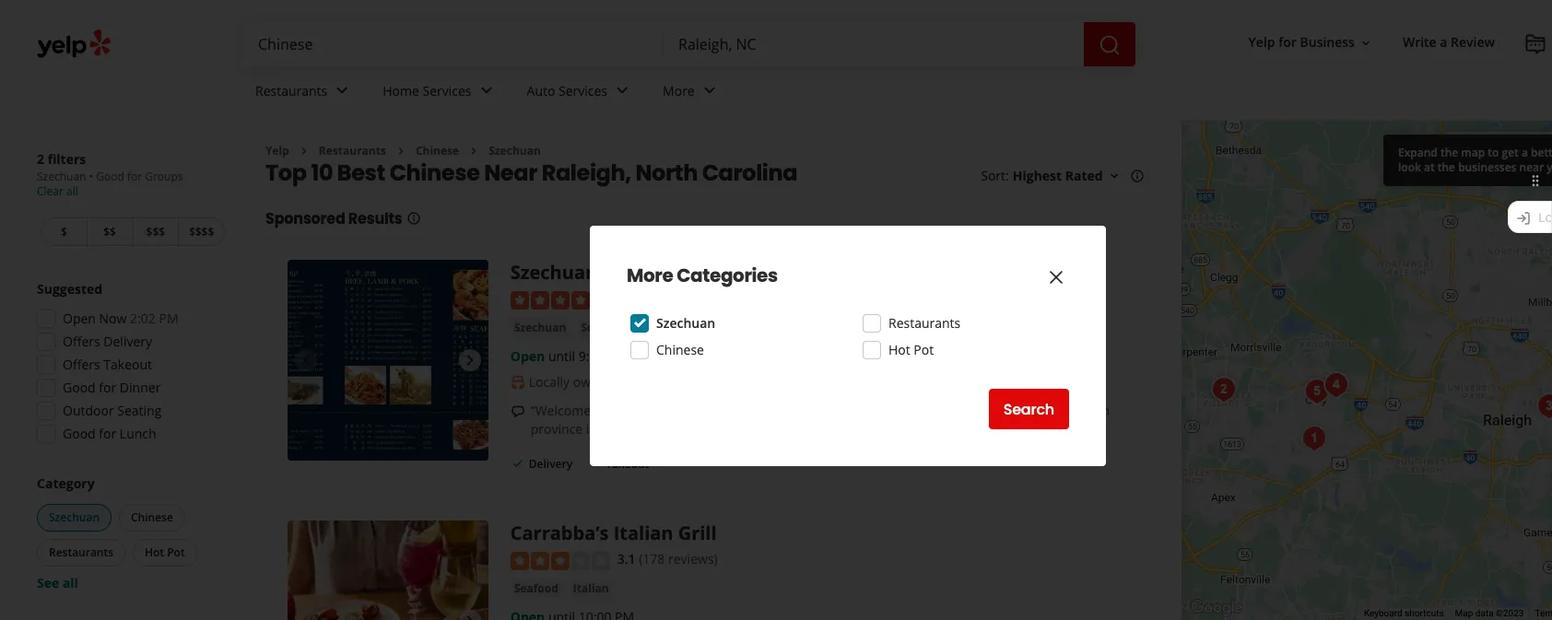 Task type: vqa. For each thing, say whether or not it's contained in the screenshot.
the top Slideshow element
yes



Task type: describe. For each thing, give the bounding box(es) containing it.
culinary
[[806, 402, 854, 419]]

best
[[337, 158, 385, 189]]

soup button
[[578, 319, 612, 337]]

cuisine,
[[747, 402, 792, 419]]

chinese right best
[[390, 158, 480, 189]]

1 slideshow element from the top
[[288, 260, 489, 461]]

szechuan up china.
[[686, 402, 744, 419]]

write a review link
[[1396, 26, 1503, 59]]

taipei 101 image
[[1299, 373, 1336, 410]]

2:02
[[130, 310, 156, 327]]

to inside expand the map to get a bett
[[1489, 145, 1500, 160]]

results
[[348, 209, 403, 230]]

for for lunch
[[99, 425, 116, 443]]

©2023
[[1497, 609, 1525, 619]]

seating
[[117, 402, 162, 420]]

szechuan mansion hotpot image
[[1296, 421, 1333, 457]]

good inside the 2 filters szechuan • good for groups clear all
[[96, 169, 124, 184]]

1 vertical spatial szechuan button
[[37, 504, 112, 532]]

hot pot inside button
[[145, 545, 185, 561]]

yelp for yelp for business
[[1249, 34, 1276, 51]]

•
[[89, 169, 93, 184]]

bett
[[1532, 145, 1553, 160]]

southwestern
[[601, 420, 684, 438]]

szechuan village image
[[288, 260, 489, 461]]

seafood link
[[511, 580, 562, 598]]

chinese inside button
[[131, 510, 173, 526]]

map region
[[1122, 3, 1553, 621]]

expand the map to get a bett tooltip
[[1384, 135, 1553, 186]]

hot inside button
[[145, 545, 164, 561]]

soup link
[[578, 319, 612, 337]]

1 vertical spatial delivery
[[529, 456, 573, 472]]

$$ button
[[86, 218, 132, 246]]

$$$
[[146, 224, 165, 240]]

grill
[[678, 521, 717, 546]]

offers for offers takeout
[[63, 356, 100, 373]]

see all button
[[37, 575, 78, 592]]

yelp for yelp link
[[266, 143, 289, 159]]

good for lunch
[[63, 425, 156, 443]]

more categories dialog
[[0, 0, 1553, 621]]

china.
[[687, 420, 725, 438]]

search button
[[989, 389, 1070, 430]]

szechuan down 4.3 star rating image at top left
[[514, 320, 567, 336]]

expand the map to get a bett
[[1399, 145, 1553, 175]]

near
[[484, 158, 538, 189]]

filters
[[48, 150, 86, 168]]

open now 2:02 pm
[[63, 310, 179, 327]]

szechuan up more link
[[1053, 402, 1110, 419]]

groups
[[145, 169, 183, 184]]

originates
[[934, 402, 994, 419]]

16 locally owned v2 image
[[511, 375, 525, 390]]

0 vertical spatial 16 info v2 image
[[1130, 169, 1145, 184]]

auto services
[[527, 82, 608, 99]]

sort:
[[981, 167, 1010, 185]]

category
[[37, 475, 95, 492]]

1 vertical spatial restaurants link
[[319, 143, 386, 159]]

write
[[1404, 34, 1437, 51]]

0 vertical spatial restaurants link
[[241, 66, 368, 120]]

close image
[[1046, 266, 1068, 288]]

previous image
[[295, 350, 317, 372]]

restaurants inside more categories dialog
[[889, 314, 961, 332]]

$$$ button
[[132, 218, 178, 246]]

0 vertical spatial takeout
[[104, 356, 152, 373]]

north
[[636, 158, 698, 189]]

home services link
[[368, 66, 512, 120]]

open for open until 9:30 pm
[[511, 347, 545, 365]]

(4 reviews)
[[639, 290, 703, 307]]

1 horizontal spatial the
[[1030, 402, 1050, 419]]

search as m
[[1483, 143, 1553, 161]]

categories
[[677, 263, 778, 289]]

term
[[1536, 609, 1553, 619]]

for inside the 2 filters szechuan • good for groups clear all
[[127, 169, 142, 184]]

"welcome to the world of szechuan cuisine, a culinary journey that originates from the szechuan province in southwestern china. renowned for its bold flavors and distinctive spices,…"
[[531, 402, 1110, 438]]

$
[[61, 224, 67, 240]]

chuan cafe image
[[1532, 388, 1553, 425]]

more for more
[[663, 82, 695, 99]]

pm for open until 9:30 pm
[[608, 347, 627, 365]]

for for business
[[1279, 34, 1297, 51]]

sponsored
[[266, 209, 345, 230]]

auto
[[527, 82, 556, 99]]

m
[[1544, 143, 1553, 161]]

as
[[1527, 143, 1540, 161]]

distinctive
[[934, 420, 995, 438]]

3.1 (178 reviews)
[[618, 551, 718, 568]]

carrabba's italian grill link
[[511, 521, 717, 546]]

1 horizontal spatial takeout
[[606, 456, 650, 472]]

outdoor
[[63, 402, 114, 420]]

soup
[[581, 320, 609, 336]]

good for dinner
[[63, 379, 161, 397]]

noodles
[[623, 320, 668, 336]]

see all
[[37, 575, 78, 592]]

sponsored results
[[266, 209, 403, 230]]

all inside the 2 filters szechuan • good for groups clear all
[[66, 184, 78, 199]]

search for search
[[1004, 399, 1055, 420]]

carrabba's
[[511, 521, 609, 546]]

offers takeout
[[63, 356, 152, 373]]

open until 9:30 pm
[[511, 347, 627, 365]]

chinese button
[[119, 504, 185, 532]]

hot pot inside more categories dialog
[[889, 341, 934, 359]]

dinner
[[120, 379, 161, 397]]

home services
[[383, 82, 472, 99]]

10
[[311, 158, 333, 189]]

see
[[37, 575, 59, 592]]

0 horizontal spatial delivery
[[104, 333, 152, 350]]

16 checkmark v2 image
[[588, 456, 602, 471]]

auto services link
[[512, 66, 648, 120]]

term link
[[1536, 609, 1553, 619]]

next image for 1st slideshow 'element' from the top of the page
[[459, 350, 481, 372]]

map
[[1462, 145, 1486, 160]]

chengdu 7 sichuan cuisine image
[[1319, 367, 1356, 404]]

operated
[[630, 373, 686, 391]]

chinese inside more categories dialog
[[657, 341, 705, 359]]

noodles link
[[620, 319, 672, 337]]

more link
[[648, 66, 736, 120]]



Task type: locate. For each thing, give the bounding box(es) containing it.
1 vertical spatial pm
[[608, 347, 627, 365]]

&
[[618, 373, 627, 391]]

more inside dialog
[[627, 263, 674, 289]]

for down "outdoor seating"
[[99, 425, 116, 443]]

0 horizontal spatial pot
[[167, 545, 185, 561]]

its
[[816, 420, 830, 438]]

good
[[96, 169, 124, 184], [63, 379, 96, 397], [63, 425, 96, 443]]

to left get
[[1489, 145, 1500, 160]]

1 vertical spatial szechuan link
[[511, 319, 570, 337]]

until
[[549, 347, 576, 365]]

all right clear
[[66, 184, 78, 199]]

seafood button
[[511, 580, 562, 598]]

0 horizontal spatial to
[[594, 402, 607, 419]]

good for lunch
[[63, 425, 96, 443]]

1 horizontal spatial hot
[[889, 341, 911, 359]]

restaurants right 16 chevron right v2 icon
[[319, 143, 386, 159]]

3.1
[[618, 551, 636, 568]]

keyboard
[[1365, 609, 1403, 619]]

group
[[31, 280, 229, 449], [33, 475, 229, 593]]

0 vertical spatial hot
[[889, 341, 911, 359]]

1 vertical spatial yelp
[[266, 143, 289, 159]]

24 chevron down v2 image for auto services
[[611, 80, 634, 102]]

(178
[[639, 551, 665, 568]]

for left business
[[1279, 34, 1297, 51]]

16 chevron right v2 image left chinese link
[[394, 144, 408, 158]]

0 vertical spatial a
[[1441, 34, 1448, 51]]

from
[[997, 402, 1027, 419]]

24 chevron down v2 image for restaurants
[[331, 80, 353, 102]]

szechuan link
[[489, 143, 541, 159], [511, 319, 570, 337]]

shortcuts
[[1406, 609, 1445, 619]]

0 horizontal spatial a
[[796, 402, 803, 419]]

0 vertical spatial all
[[66, 184, 78, 199]]

italian button
[[570, 580, 613, 598]]

0 vertical spatial delivery
[[104, 333, 152, 350]]

for left groups
[[127, 169, 142, 184]]

reviews) down more categories
[[654, 290, 703, 307]]

chinese down home services link
[[416, 143, 459, 159]]

2 slideshow element from the top
[[288, 521, 489, 621]]

None search field
[[243, 22, 1140, 66]]

noodles button
[[620, 319, 672, 337]]

0 vertical spatial search
[[1483, 143, 1524, 161]]

24 chevron down v2 image
[[331, 80, 353, 102], [475, 80, 498, 102], [611, 80, 634, 102]]

hot down chinese button
[[145, 545, 164, 561]]

1 next image from the top
[[459, 350, 481, 372]]

lunch
[[120, 425, 156, 443]]

0 vertical spatial slideshow element
[[288, 260, 489, 461]]

1 vertical spatial offers
[[63, 356, 100, 373]]

24 chevron down v2 image inside restaurants link
[[331, 80, 353, 102]]

16 chevron right v2 image
[[297, 144, 312, 158]]

0 horizontal spatial takeout
[[104, 356, 152, 373]]

italian up the (178
[[614, 521, 674, 546]]

szechuan down (4 reviews)
[[657, 314, 716, 332]]

3 24 chevron down v2 image from the left
[[611, 80, 634, 102]]

1 vertical spatial a
[[1522, 145, 1529, 160]]

2 horizontal spatial the
[[1441, 145, 1459, 160]]

yelp for business
[[1249, 34, 1356, 51]]

0 vertical spatial yelp
[[1249, 34, 1276, 51]]

24 chevron down v2 image left auto
[[475, 80, 498, 102]]

1 horizontal spatial italian
[[614, 521, 674, 546]]

pot inside button
[[167, 545, 185, 561]]

good up outdoor
[[63, 379, 96, 397]]

0 vertical spatial pot
[[914, 341, 934, 359]]

italian down 3.1 star rating image at bottom
[[573, 581, 609, 596]]

0 horizontal spatial 24 chevron down v2 image
[[331, 80, 353, 102]]

the down &
[[610, 402, 630, 419]]

that
[[906, 402, 931, 419]]

takeout up "dinner"
[[104, 356, 152, 373]]

1 horizontal spatial pot
[[914, 341, 934, 359]]

szechuan link down 4.3 star rating image at top left
[[511, 319, 570, 337]]

0 vertical spatial good
[[96, 169, 124, 184]]

1 horizontal spatial delivery
[[529, 456, 573, 472]]

good right •
[[96, 169, 124, 184]]

1 vertical spatial reviews)
[[669, 551, 718, 568]]

previous image
[[295, 611, 317, 621]]

chinese up hot pot button at the left of the page
[[131, 510, 173, 526]]

the left map
[[1441, 145, 1459, 160]]

0 vertical spatial hot pot
[[889, 341, 934, 359]]

for for dinner
[[99, 379, 116, 397]]

24 chevron down v2 image right auto services
[[611, 80, 634, 102]]

1 vertical spatial to
[[594, 402, 607, 419]]

chinese up operated
[[657, 341, 705, 359]]

2 vertical spatial good
[[63, 425, 96, 443]]

0 horizontal spatial italian
[[573, 581, 609, 596]]

1 horizontal spatial search
[[1483, 143, 1524, 161]]

1 vertical spatial takeout
[[606, 456, 650, 472]]

services for home services
[[423, 82, 472, 99]]

hot up that
[[889, 341, 911, 359]]

1 horizontal spatial services
[[559, 82, 608, 99]]

offers up the offers takeout on the left of page
[[63, 333, 100, 350]]

0 horizontal spatial search
[[1004, 399, 1055, 420]]

pot down chinese button
[[167, 545, 185, 561]]

reviews)
[[654, 290, 703, 307], [669, 551, 718, 568]]

yelp left 16 chevron right v2 icon
[[266, 143, 289, 159]]

24 chevron down v2 image inside home services link
[[475, 80, 498, 102]]

2 horizontal spatial a
[[1522, 145, 1529, 160]]

1 vertical spatial more
[[627, 263, 674, 289]]

hot pot
[[889, 341, 934, 359], [145, 545, 185, 561]]

to up in on the bottom left
[[594, 402, 607, 419]]

renowned
[[728, 420, 792, 438]]

1 vertical spatial hot pot
[[145, 545, 185, 561]]

flavors
[[864, 420, 905, 438]]

search left as
[[1483, 143, 1524, 161]]

pm for open now 2:02 pm
[[159, 310, 179, 327]]

open for open now 2:02 pm
[[63, 310, 96, 327]]

delivery down open now 2:02 pm
[[104, 333, 152, 350]]

business categories element
[[241, 66, 1553, 120]]

pot inside more categories dialog
[[914, 341, 934, 359]]

clear
[[37, 184, 64, 199]]

1 horizontal spatial hot pot
[[889, 341, 934, 359]]

data
[[1476, 609, 1495, 619]]

next image for 2nd slideshow 'element' from the top
[[459, 611, 481, 621]]

szechuan village
[[511, 260, 664, 285]]

0 horizontal spatial yelp
[[266, 143, 289, 159]]

0 vertical spatial next image
[[459, 350, 481, 372]]

of
[[671, 402, 683, 419]]

user actions element
[[1234, 26, 1553, 63]]

$$$$ button
[[178, 218, 225, 246]]

restaurants link right 16 chevron right v2 icon
[[319, 143, 386, 159]]

szechuan
[[489, 143, 541, 159], [37, 169, 86, 184], [511, 260, 598, 285], [657, 314, 716, 332], [514, 320, 567, 336], [686, 402, 744, 419], [1053, 402, 1110, 419], [49, 510, 100, 526]]

1 horizontal spatial 16 chevron right v2 image
[[467, 144, 482, 158]]

$ button
[[41, 218, 86, 246]]

chinese link
[[416, 143, 459, 159]]

clear all link
[[37, 184, 78, 199]]

for inside button
[[1279, 34, 1297, 51]]

to inside "welcome to the world of szechuan cuisine, a culinary journey that originates from the szechuan province in southwestern china. renowned for its bold flavors and distinctive spices,…"
[[594, 402, 607, 419]]

italian
[[614, 521, 674, 546], [573, 581, 609, 596]]

to
[[1489, 145, 1500, 160], [594, 402, 607, 419]]

yelp left business
[[1249, 34, 1276, 51]]

open up "16 locally owned v2" icon
[[511, 347, 545, 365]]

restaurants up that
[[889, 314, 961, 332]]

1 vertical spatial pot
[[167, 545, 185, 561]]

yelp inside button
[[1249, 34, 1276, 51]]

0 vertical spatial offers
[[63, 333, 100, 350]]

the up spices,…"
[[1030, 402, 1050, 419]]

good for dinner
[[63, 379, 96, 397]]

italian inside italian button
[[573, 581, 609, 596]]

1 vertical spatial search
[[1004, 399, 1055, 420]]

group containing suggested
[[31, 280, 229, 449]]

16 chevron right v2 image right chinese link
[[467, 144, 482, 158]]

2 24 chevron down v2 image from the left
[[475, 80, 498, 102]]

yelp for business button
[[1242, 26, 1381, 59]]

a right get
[[1522, 145, 1529, 160]]

0 vertical spatial more
[[663, 82, 695, 99]]

0 vertical spatial reviews)
[[654, 290, 703, 307]]

restaurants up 16 chevron right v2 icon
[[255, 82, 328, 99]]

0 vertical spatial szechuan button
[[511, 319, 570, 337]]

all right the see
[[63, 575, 78, 592]]

0 horizontal spatial szechuan button
[[37, 504, 112, 532]]

2 offers from the top
[[63, 356, 100, 373]]

next image
[[459, 350, 481, 372], [459, 611, 481, 621]]

pot up that
[[914, 341, 934, 359]]

4.3 star rating image
[[511, 291, 610, 310]]

get
[[1503, 145, 1520, 160]]

more link
[[1056, 420, 1091, 438]]

$$
[[104, 224, 116, 240]]

0 vertical spatial group
[[31, 280, 229, 449]]

and
[[908, 420, 931, 438]]

szechuan button down 4.3 star rating image at top left
[[511, 319, 570, 337]]

1 horizontal spatial 16 info v2 image
[[1130, 169, 1145, 184]]

the
[[1441, 145, 1459, 160], [610, 402, 630, 419], [1030, 402, 1050, 419]]

restaurants button
[[37, 539, 125, 567]]

1 vertical spatial 16 info v2 image
[[406, 212, 421, 226]]

1 horizontal spatial to
[[1489, 145, 1500, 160]]

1 horizontal spatial a
[[1441, 34, 1448, 51]]

reviews) down grill
[[669, 551, 718, 568]]

1 vertical spatial open
[[511, 347, 545, 365]]

suggested
[[37, 280, 103, 298]]

hot pot down chinese button
[[145, 545, 185, 561]]

1 horizontal spatial yelp
[[1249, 34, 1276, 51]]

1 services from the left
[[423, 82, 472, 99]]

the inside expand the map to get a bett
[[1441, 145, 1459, 160]]

1 vertical spatial next image
[[459, 611, 481, 621]]

2 next image from the top
[[459, 611, 481, 621]]

3.1 star rating image
[[511, 552, 610, 571]]

village
[[603, 260, 664, 285]]

so hot image
[[1206, 372, 1243, 409]]

1 horizontal spatial szechuan button
[[511, 319, 570, 337]]

more categories
[[627, 263, 778, 289]]

szechuan down filters
[[37, 169, 86, 184]]

for
[[1279, 34, 1297, 51], [127, 169, 142, 184], [99, 379, 116, 397], [796, 420, 813, 438], [99, 425, 116, 443]]

szechuan village link
[[511, 260, 664, 285]]

pm right 9:30
[[608, 347, 627, 365]]

open down suggested at the top left of page
[[63, 310, 96, 327]]

hot pot up that
[[889, 341, 934, 359]]

szechuan down auto
[[489, 143, 541, 159]]

2 horizontal spatial 24 chevron down v2 image
[[611, 80, 634, 102]]

for left the its
[[796, 420, 813, 438]]

pm right 2:02
[[159, 310, 179, 327]]

more up (4
[[627, 263, 674, 289]]

pot
[[914, 341, 934, 359], [167, 545, 185, 561]]

keyboard shortcuts button
[[1365, 608, 1445, 621]]

business
[[1301, 34, 1356, 51]]

offers for offers delivery
[[63, 333, 100, 350]]

google image
[[1187, 597, 1247, 621]]

search inside button
[[1004, 399, 1055, 420]]

search image
[[1099, 34, 1121, 56]]

a inside expand the map to get a bett
[[1522, 145, 1529, 160]]

italian link
[[570, 580, 613, 598]]

good down outdoor
[[63, 425, 96, 443]]

2 vertical spatial a
[[796, 402, 803, 419]]

services right auto
[[559, 82, 608, 99]]

top 10 best chinese near raleigh, north carolina
[[266, 158, 798, 189]]

restaurants inside restaurants 'button'
[[49, 545, 113, 561]]

write a review
[[1404, 34, 1496, 51]]

2
[[37, 150, 44, 168]]

more left 24 chevron down v2 icon at the top left
[[663, 82, 695, 99]]

16 chevron right v2 image for chinese
[[394, 144, 408, 158]]

offers delivery
[[63, 333, 152, 350]]

16 chevron right v2 image for szechuan
[[467, 144, 482, 158]]

expand
[[1399, 145, 1439, 160]]

restaurants inside business categories element
[[255, 82, 328, 99]]

projects image
[[1525, 33, 1547, 55]]

0 vertical spatial italian
[[614, 521, 674, 546]]

hot pot button
[[133, 539, 197, 567]]

takeout right 16 checkmark v2 icon
[[606, 456, 650, 472]]

now
[[99, 310, 127, 327]]

16 chevron right v2 image
[[394, 144, 408, 158], [467, 144, 482, 158]]

1 vertical spatial slideshow element
[[288, 521, 489, 621]]

szechuan down category
[[49, 510, 100, 526]]

1 horizontal spatial pm
[[608, 347, 627, 365]]

0 vertical spatial open
[[63, 310, 96, 327]]

1 horizontal spatial open
[[511, 347, 545, 365]]

hot inside more categories dialog
[[889, 341, 911, 359]]

more inside business categories element
[[663, 82, 695, 99]]

locally owned & operated
[[529, 373, 686, 391]]

search for search as m
[[1483, 143, 1524, 161]]

raleigh,
[[542, 158, 631, 189]]

slideshow element
[[288, 260, 489, 461], [288, 521, 489, 621]]

0 horizontal spatial pm
[[159, 310, 179, 327]]

0 horizontal spatial hot pot
[[145, 545, 185, 561]]

1 vertical spatial italian
[[573, 581, 609, 596]]

16 chevron down v2 image
[[1359, 36, 1374, 50]]

for inside "welcome to the world of szechuan cuisine, a culinary journey that originates from the szechuan province in southwestern china. renowned for its bold flavors and distinctive spices,…"
[[796, 420, 813, 438]]

0 horizontal spatial the
[[610, 402, 630, 419]]

1 vertical spatial hot
[[145, 545, 164, 561]]

offers down 'offers delivery'
[[63, 356, 100, 373]]

0 vertical spatial to
[[1489, 145, 1500, 160]]

offers
[[63, 333, 100, 350], [63, 356, 100, 373]]

0 horizontal spatial open
[[63, 310, 96, 327]]

carolina
[[702, 158, 798, 189]]

24 chevron down v2 image
[[699, 80, 721, 102]]

in
[[586, 420, 598, 438]]

restaurants up see all
[[49, 545, 113, 561]]

szechuan inside the 2 filters szechuan • good for groups clear all
[[37, 169, 86, 184]]

all
[[66, 184, 78, 199], [63, 575, 78, 592]]

map
[[1456, 609, 1474, 619]]

0 horizontal spatial hot
[[145, 545, 164, 561]]

home
[[383, 82, 420, 99]]

0 horizontal spatial 16 chevron right v2 image
[[394, 144, 408, 158]]

services right the home on the top left
[[423, 82, 472, 99]]

more for more categories
[[627, 263, 674, 289]]

24 chevron down v2 image inside auto services link
[[611, 80, 634, 102]]

1 vertical spatial good
[[63, 379, 96, 397]]

0 horizontal spatial services
[[423, 82, 472, 99]]

1 vertical spatial group
[[33, 475, 229, 593]]

24 chevron down v2 image for home services
[[475, 80, 498, 102]]

"welcome
[[531, 402, 591, 419]]

bold
[[834, 420, 861, 438]]

for down the offers takeout on the left of page
[[99, 379, 116, 397]]

2 16 chevron right v2 image from the left
[[467, 144, 482, 158]]

1 24 chevron down v2 image from the left
[[331, 80, 353, 102]]

delivery right 16 checkmark v2 image
[[529, 456, 573, 472]]

1 offers from the top
[[63, 333, 100, 350]]

a inside "welcome to the world of szechuan cuisine, a culinary journey that originates from the szechuan province in southwestern china. renowned for its bold flavors and distinctive spices,…"
[[796, 402, 803, 419]]

2 filters szechuan • good for groups clear all
[[37, 150, 183, 199]]

24 chevron down v2 image left the home on the top left
[[331, 80, 353, 102]]

a right write
[[1441, 34, 1448, 51]]

search up spices,…"
[[1004, 399, 1055, 420]]

16 speech v2 image
[[511, 405, 525, 419]]

szechuan inside more categories dialog
[[657, 314, 716, 332]]

16 info v2 image
[[1130, 169, 1145, 184], [406, 212, 421, 226]]

0 horizontal spatial 16 info v2 image
[[406, 212, 421, 226]]

locally
[[529, 373, 570, 391]]

0 vertical spatial szechuan link
[[489, 143, 541, 159]]

1 horizontal spatial 24 chevron down v2 image
[[475, 80, 498, 102]]

restaurants link up 16 chevron right v2 icon
[[241, 66, 368, 120]]

a right cuisine,
[[796, 402, 803, 419]]

province
[[531, 420, 583, 438]]

0 vertical spatial pm
[[159, 310, 179, 327]]

$$$$
[[189, 224, 214, 240]]

1 16 chevron right v2 image from the left
[[394, 144, 408, 158]]

szechuan up 4.3 star rating image at top left
[[511, 260, 598, 285]]

16 checkmark v2 image
[[511, 456, 525, 471]]

group containing category
[[33, 475, 229, 593]]

szechuan button down category
[[37, 504, 112, 532]]

1 vertical spatial all
[[63, 575, 78, 592]]

szechuan link down auto
[[489, 143, 541, 159]]

2 services from the left
[[559, 82, 608, 99]]

services for auto services
[[559, 82, 608, 99]]



